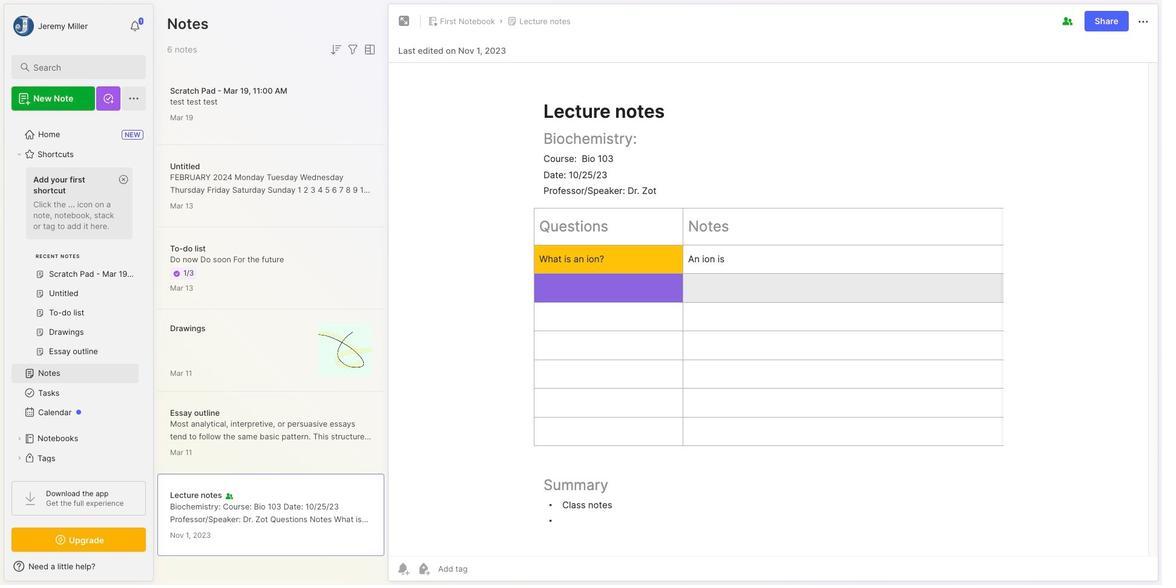 Task type: describe. For each thing, give the bounding box(es) containing it.
WHAT'S NEW field
[[4, 557, 153, 577]]

More actions field
[[1136, 13, 1151, 29]]

add filters image
[[346, 42, 360, 57]]

View options field
[[360, 42, 377, 57]]

Account field
[[11, 14, 88, 38]]

main element
[[0, 0, 157, 586]]

Search text field
[[33, 62, 135, 73]]

Add tag field
[[437, 564, 528, 575]]

Add filters field
[[346, 42, 360, 57]]



Task type: vqa. For each thing, say whether or not it's contained in the screenshot.
Notes (
no



Task type: locate. For each thing, give the bounding box(es) containing it.
thumbnail image
[[318, 323, 372, 377]]

tree inside main element
[[4, 118, 153, 514]]

tree
[[4, 118, 153, 514]]

group
[[11, 164, 139, 369]]

Sort options field
[[329, 42, 343, 57]]

expand tags image
[[16, 455, 23, 462]]

more actions image
[[1136, 14, 1151, 29]]

click to collapse image
[[153, 563, 162, 578]]

Note Editor text field
[[389, 62, 1158, 557]]

add a reminder image
[[396, 562, 410, 577]]

expand notebooks image
[[16, 436, 23, 443]]

none search field inside main element
[[33, 60, 135, 74]]

None search field
[[33, 60, 135, 74]]

note window element
[[388, 4, 1158, 585]]

group inside main element
[[11, 164, 139, 369]]

expand note image
[[397, 14, 412, 28]]

add tag image
[[416, 562, 431, 577]]



